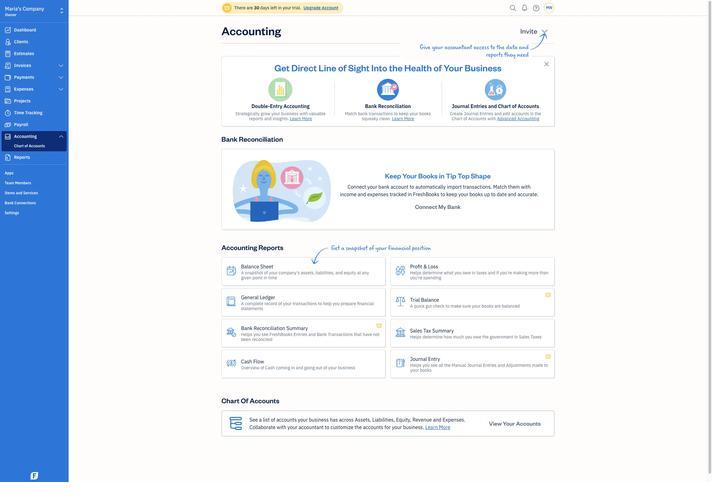 Task type: vqa. For each thing, say whether or not it's contained in the screenshot.
Expenses LINK
yes



Task type: describe. For each thing, give the bounding box(es) containing it.
gut
[[426, 304, 432, 309]]

into
[[371, 62, 387, 74]]

have
[[363, 332, 372, 338]]

transactions inside match bank transactions to keep your books squeaky clean.
[[369, 111, 393, 117]]

0 horizontal spatial bank reconciliation
[[221, 135, 283, 144]]

1 horizontal spatial reports
[[259, 243, 284, 252]]

chevron large down image for payments
[[58, 75, 64, 80]]

mw button
[[544, 2, 555, 13]]

chart inside create journal entries and edit accounts in the chart of accounts with
[[452, 116, 462, 122]]

and inside balance sheet a snapshot of your company's assets, liabilities, and equity at any given point in time
[[336, 270, 343, 276]]

in left tip
[[439, 172, 445, 180]]

0 vertical spatial financial
[[388, 245, 411, 252]]

helps for sales tax summary
[[410, 335, 422, 340]]

revenue
[[413, 417, 432, 424]]

liabilities,
[[372, 417, 395, 424]]

chevron large down image for expenses
[[58, 87, 64, 92]]

you inside the sales tax summary helps determine how much you owe the government in sales taxes
[[465, 335, 472, 340]]

profit & loss helps determine what you owe in taxes and if you're making more than you're spending
[[410, 264, 549, 281]]

chevron large down image for accounting
[[58, 134, 64, 139]]

going
[[304, 365, 315, 371]]

date
[[497, 192, 507, 198]]

reports inside main element
[[14, 155, 30, 160]]

journal entries and chart of accounts image
[[485, 79, 507, 101]]

in inside profit & loss helps determine what you owe in taxes and if you're making more than you're spending
[[472, 270, 475, 276]]

of
[[241, 397, 248, 406]]

transactions inside general ledger a complete record of your transactions to help you prepare financial statements
[[293, 301, 317, 307]]

freshbooks image
[[29, 473, 39, 480]]

of inside create journal entries and edit accounts in the chart of accounts with
[[463, 116, 467, 122]]

get a snapshot of your financial position
[[331, 245, 431, 252]]

bank down the strategically
[[221, 135, 238, 144]]

and inside profit & loss helps determine what you owe in taxes and if you're making more than you're spending
[[488, 270, 495, 276]]

you inside bank reconciliation summary helps you see freshbooks entries and bank transactions that have not been reconciled
[[253, 332, 261, 338]]

to inside general ledger a complete record of your transactions to help you prepare financial statements
[[318, 301, 322, 307]]

see inside journal entry helps you see all the manual journal entries and adjustments made to your books
[[431, 363, 438, 369]]

keep your books in tip top shape
[[385, 172, 491, 180]]

government
[[490, 335, 513, 340]]

business
[[465, 62, 502, 74]]

top
[[458, 172, 470, 180]]

1 vertical spatial reconciliation
[[239, 135, 283, 144]]

business.
[[403, 425, 424, 431]]

with inside create journal entries and edit accounts in the chart of accounts with
[[488, 116, 496, 122]]

and up create journal entries and edit accounts in the chart of accounts with
[[488, 103, 497, 109]]

spending
[[423, 275, 441, 281]]

chart of accounts
[[14, 144, 45, 148]]

mw
[[546, 5, 553, 10]]

accurate.
[[518, 192, 538, 198]]

your inside general ledger a complete record of your transactions to help you prepare financial statements
[[283, 301, 292, 307]]

notifications image
[[520, 2, 530, 14]]

projects link
[[2, 96, 67, 107]]

accounts for chart of accounts
[[29, 144, 45, 148]]

shape
[[471, 172, 491, 180]]

my
[[438, 203, 446, 211]]

and inside see a list of accounts your business has across assets, liabilities, equity, revenue and expenses. collaborate with your accountant to customize the accounts for your business.
[[433, 417, 442, 424]]

income
[[340, 192, 357, 198]]

expenses
[[14, 86, 33, 92]]

entries up create journal entries and edit accounts in the chart of accounts with
[[471, 103, 487, 109]]

with inside connect your bank account to automatically import transactions. match them with income and expenses tracked in freshbooks to keep your books up to date and accurate.
[[521, 184, 531, 190]]

up
[[484, 192, 490, 198]]

to right up
[[491, 192, 496, 198]]

to inside give your accountant access to the data and reports they need
[[491, 44, 495, 51]]

connect my bank button
[[410, 201, 466, 213]]

accounting inside "link"
[[14, 134, 37, 139]]

accounts for chart of accounts
[[250, 397, 279, 406]]

chart of accounts
[[221, 397, 279, 406]]

clean.
[[379, 116, 391, 122]]

money image
[[4, 122, 12, 128]]

bank up been
[[241, 326, 253, 332]]

check
[[433, 304, 445, 309]]

and inside bank reconciliation summary helps you see freshbooks entries and bank transactions that have not been reconciled
[[308, 332, 316, 338]]

strategically grow your business with valuable reports and insights.
[[235, 111, 326, 122]]

tax
[[423, 328, 431, 334]]

summary for sales tax summary
[[432, 328, 454, 334]]

0 vertical spatial snapshot
[[346, 245, 368, 252]]

journal entry helps you see all the manual journal entries and adjustments made to your books
[[410, 356, 548, 374]]

with inside strategically grow your business with valuable reports and insights.
[[300, 111, 308, 117]]

sheet
[[260, 264, 273, 270]]

in inside balance sheet a snapshot of your company's assets, liabilities, and equity at any given point in time
[[264, 275, 267, 281]]

much
[[453, 335, 464, 340]]

and inside main element
[[16, 191, 22, 196]]

financial inside general ledger a complete record of your transactions to help you prepare financial statements
[[357, 301, 374, 307]]

accountant inside give your accountant access to the data and reports they need
[[445, 44, 472, 51]]

tracked
[[390, 192, 407, 198]]

double-
[[252, 103, 270, 109]]

see
[[250, 417, 258, 424]]

determine for summary
[[423, 335, 443, 340]]

keep inside connect your bank account to automatically import transactions. match them with income and expenses tracked in freshbooks to keep your books up to date and accurate.
[[446, 192, 457, 198]]

in inside connect your bank account to automatically import transactions. match them with income and expenses tracked in freshbooks to keep your books up to date and accurate.
[[408, 192, 412, 198]]

journal entries and chart of accounts
[[452, 103, 539, 109]]

days
[[260, 5, 269, 11]]

to inside see a list of accounts your business has across assets, liabilities, equity, revenue and expenses. collaborate with your accountant to customize the accounts for your business.
[[325, 425, 329, 431]]

entries inside bank reconciliation summary helps you see freshbooks entries and bank transactions that have not been reconciled
[[294, 332, 307, 338]]

the inside give your accountant access to the data and reports they need
[[497, 44, 505, 51]]

reconciliation inside bank reconciliation summary helps you see freshbooks entries and bank transactions that have not been reconciled
[[254, 326, 285, 332]]

1 horizontal spatial your
[[444, 62, 463, 74]]

more for double-entry accounting
[[302, 116, 312, 122]]

0 horizontal spatial you're
[[410, 275, 422, 281]]

your inside journal entry helps you see all the manual journal entries and adjustments made to your books
[[410, 368, 419, 374]]

taxes
[[476, 270, 487, 276]]

settings
[[5, 211, 19, 216]]

business inside cash flow overview of cash coming in and going out of your business
[[338, 365, 355, 371]]

and down them
[[508, 192, 516, 198]]

more
[[528, 270, 539, 276]]

double-entry accounting
[[252, 103, 310, 109]]

tip
[[446, 172, 456, 180]]

1 horizontal spatial bank reconciliation
[[365, 103, 411, 109]]

more for bank reconciliation
[[404, 116, 414, 122]]

strategically
[[235, 111, 260, 117]]

time
[[14, 110, 24, 116]]

connections
[[14, 201, 36, 206]]

bank inside match bank transactions to keep your books squeaky clean.
[[358, 111, 368, 117]]

the inside the sales tax summary helps determine how much you owe the government in sales taxes
[[482, 335, 489, 340]]

there
[[234, 5, 246, 11]]

invoice image
[[4, 63, 12, 69]]

taxes
[[531, 335, 542, 340]]

to right the account
[[410, 184, 414, 190]]

books inside connect your bank account to automatically import transactions. match them with income and expenses tracked in freshbooks to keep your books up to date and accurate.
[[470, 192, 483, 198]]

liabilities,
[[316, 270, 335, 276]]

journal right manual
[[467, 363, 482, 369]]

freshbooks inside connect your bank account to automatically import transactions. match them with income and expenses tracked in freshbooks to keep your books up to date and accurate.
[[413, 192, 440, 198]]

your inside give your accountant access to the data and reports they need
[[432, 44, 443, 51]]

across
[[339, 417, 354, 424]]

team members
[[5, 181, 31, 186]]

of inside main element
[[25, 144, 28, 148]]

accounting reports
[[221, 243, 284, 252]]

what
[[444, 270, 454, 276]]

payments link
[[2, 72, 67, 83]]

all
[[439, 363, 443, 369]]

see inside bank reconciliation summary helps you see freshbooks entries and bank transactions that have not been reconciled
[[262, 332, 269, 338]]

your inside balance sheet a snapshot of your company's assets, liabilities, and equity at any given point in time
[[269, 270, 278, 276]]

go to help image
[[531, 3, 541, 13]]

cash flow overview of cash coming in and going out of your business
[[241, 359, 355, 371]]

they
[[504, 51, 516, 59]]

1 vertical spatial cash
[[265, 365, 275, 371]]

company's
[[279, 270, 300, 276]]

your inside strategically grow your business with valuable reports and insights.
[[272, 111, 280, 117]]

trial
[[410, 297, 420, 303]]

estimates link
[[2, 48, 67, 60]]

create
[[450, 111, 463, 117]]

view
[[489, 421, 502, 428]]

bank inside connect your bank account to automatically import transactions. match them with income and expenses tracked in freshbooks to keep your books up to date and accurate.
[[379, 184, 390, 190]]

close image
[[543, 61, 550, 68]]

project image
[[4, 98, 12, 105]]

see a list of accounts your business has across assets, liabilities, equity, revenue and expenses. collaborate with your accountant to customize the accounts for your business.
[[250, 417, 466, 431]]

assets,
[[355, 417, 371, 424]]

making
[[513, 270, 527, 276]]

journal down tax
[[410, 356, 427, 363]]

owe inside profit & loss helps determine what you owe in taxes and if you're making more than you're spending
[[463, 270, 471, 276]]

payroll
[[14, 122, 28, 128]]

your for keep your books in tip top shape
[[403, 172, 417, 180]]

chart inside main element
[[14, 144, 24, 148]]

upgrade account link
[[302, 5, 338, 11]]

and inside strategically grow your business with valuable reports and insights.
[[264, 116, 272, 122]]

learn more for double-entry accounting
[[290, 116, 312, 122]]

reports inside give your accountant access to the data and reports they need
[[486, 51, 503, 59]]

with inside see a list of accounts your business has across assets, liabilities, equity, revenue and expenses. collaborate with your accountant to customize the accounts for your business.
[[277, 425, 286, 431]]

2 horizontal spatial more
[[439, 425, 451, 431]]

double-entry accounting image
[[269, 78, 293, 102]]

sales tax summary helps determine how much you owe the government in sales taxes
[[410, 328, 542, 340]]

trial balance a quick gut check to make sure your books are balanced
[[410, 297, 520, 309]]

dashboard image
[[4, 27, 12, 33]]

overview
[[241, 365, 259, 371]]

2 horizontal spatial learn more
[[425, 425, 451, 431]]

business inside see a list of accounts your business has across assets, liabilities, equity, revenue and expenses. collaborate with your accountant to customize the accounts for your business.
[[309, 417, 329, 424]]

you inside general ledger a complete record of your transactions to help you prepare financial statements
[[333, 301, 340, 307]]

general
[[241, 295, 259, 301]]

connect for your
[[348, 184, 366, 190]]

bank reconciliation summary helps you see freshbooks entries and bank transactions that have not been reconciled
[[241, 326, 380, 343]]

payment image
[[4, 75, 12, 81]]

freshbooks inside bank reconciliation summary helps you see freshbooks entries and bank transactions that have not been reconciled
[[270, 332, 293, 338]]

out
[[316, 365, 322, 371]]

keep
[[385, 172, 401, 180]]

apps
[[5, 171, 14, 176]]

chart of accounts image
[[230, 417, 242, 432]]

expense image
[[4, 86, 12, 93]]

learn for entry
[[290, 116, 301, 122]]

bank inside bank connections link
[[5, 201, 14, 206]]

them
[[508, 184, 520, 190]]

the inside see a list of accounts your business has across assets, liabilities, equity, revenue and expenses. collaborate with your accountant to customize the accounts for your business.
[[355, 425, 362, 431]]

bank connections link
[[2, 198, 67, 208]]

advanced
[[497, 116, 516, 122]]

customize
[[331, 425, 353, 431]]

and inside give your accountant access to the data and reports they need
[[519, 44, 529, 51]]

expenses.
[[443, 417, 466, 424]]



Task type: locate. For each thing, give the bounding box(es) containing it.
to right clean.
[[394, 111, 398, 117]]

1 vertical spatial financial
[[357, 301, 374, 307]]

bank reconciliation image
[[377, 79, 399, 101]]

0 horizontal spatial your
[[403, 172, 417, 180]]

bank up expenses
[[379, 184, 390, 190]]

0 horizontal spatial sales
[[410, 328, 422, 334]]

and inside journal entry helps you see all the manual journal entries and adjustments made to your books
[[498, 363, 505, 369]]

summary inside the sales tax summary helps determine how much you owe the government in sales taxes
[[432, 328, 454, 334]]

crown image for journal entry
[[545, 353, 552, 361]]

chevron large down image up expenses link
[[58, 75, 64, 80]]

1 vertical spatial freshbooks
[[270, 332, 293, 338]]

your up the account
[[403, 172, 417, 180]]

more right clean.
[[404, 116, 414, 122]]

1 horizontal spatial more
[[404, 116, 414, 122]]

0 horizontal spatial snapshot
[[245, 270, 263, 276]]

chevron large down image down "payments" link
[[58, 87, 64, 92]]

2 horizontal spatial learn
[[425, 425, 438, 431]]

invite
[[520, 27, 538, 35]]

position
[[412, 245, 431, 252]]

import
[[447, 184, 462, 190]]

reports
[[14, 155, 30, 160], [259, 243, 284, 252]]

owner
[[5, 12, 16, 17]]

learn for reconciliation
[[392, 116, 403, 122]]

your for view your accounts
[[503, 421, 515, 428]]

helps down quick
[[410, 335, 422, 340]]

1 horizontal spatial snapshot
[[346, 245, 368, 252]]

are left 30
[[247, 5, 253, 11]]

sales
[[410, 328, 422, 334], [519, 335, 530, 340]]

chevron large down image
[[58, 63, 64, 68], [58, 75, 64, 80]]

reconciliation up reconciled on the bottom left of page
[[254, 326, 285, 332]]

more right insights.
[[302, 116, 312, 122]]

crown image for trial balance
[[545, 292, 552, 299]]

learn right clean.
[[392, 116, 403, 122]]

balance inside trial balance a quick gut check to make sure your books are balanced
[[421, 297, 439, 303]]

books
[[418, 172, 438, 180]]

your inside cash flow overview of cash coming in and going out of your business
[[328, 365, 337, 371]]

0 horizontal spatial learn
[[290, 116, 301, 122]]

left
[[270, 5, 277, 11]]

0 vertical spatial keep
[[399, 111, 409, 117]]

reports down double- in the left top of the page
[[249, 116, 263, 122]]

entry for journal
[[428, 356, 440, 363]]

accounts inside main element
[[29, 144, 45, 148]]

&
[[424, 264, 427, 270]]

entry up strategically grow your business with valuable reports and insights.
[[270, 103, 282, 109]]

quick
[[414, 304, 425, 309]]

entries down journal entries and chart of accounts
[[480, 111, 493, 117]]

with
[[300, 111, 308, 117], [488, 116, 496, 122], [521, 184, 531, 190], [277, 425, 286, 431]]

connect inside connect your bank account to automatically import transactions. match them with income and expenses tracked in freshbooks to keep your books up to date and accurate.
[[348, 184, 366, 190]]

0 horizontal spatial see
[[262, 332, 269, 338]]

give
[[420, 44, 431, 51]]

for
[[385, 425, 391, 431]]

connect
[[348, 184, 366, 190], [415, 203, 437, 211]]

business down double-entry accounting
[[281, 111, 299, 117]]

learn more down revenue at the right bottom
[[425, 425, 451, 431]]

snapshot down sheet
[[245, 270, 263, 276]]

helps for bank reconciliation summary
[[241, 332, 252, 338]]

2 determine from the top
[[423, 335, 443, 340]]

journal
[[452, 103, 470, 109], [464, 111, 479, 117], [410, 356, 427, 363], [467, 363, 482, 369]]

and inside cash flow overview of cash coming in and going out of your business
[[296, 365, 303, 371]]

1 determine from the top
[[423, 270, 443, 276]]

equity
[[344, 270, 356, 276]]

with up accurate.
[[521, 184, 531, 190]]

in
[[278, 5, 282, 11], [530, 111, 534, 117], [439, 172, 445, 180], [408, 192, 412, 198], [472, 270, 475, 276], [264, 275, 267, 281], [514, 335, 518, 340], [291, 365, 295, 371]]

accounts for view your accounts
[[516, 421, 541, 428]]

how
[[444, 335, 452, 340]]

the inside create journal entries and edit accounts in the chart of accounts with
[[535, 111, 541, 117]]

books left all
[[420, 368, 432, 374]]

learn more right insights.
[[290, 116, 312, 122]]

keep
[[399, 111, 409, 117], [446, 192, 457, 198]]

0 horizontal spatial keep
[[399, 111, 409, 117]]

you right help
[[333, 301, 340, 307]]

the inside journal entry helps you see all the manual journal entries and adjustments made to your books
[[444, 363, 451, 369]]

1 vertical spatial keep
[[446, 192, 457, 198]]

there are 30 days left in your trial. upgrade account
[[234, 5, 338, 11]]

time
[[268, 275, 277, 281]]

your inside match bank transactions to keep your books squeaky clean.
[[410, 111, 418, 117]]

to up my
[[441, 192, 445, 198]]

of inside balance sheet a snapshot of your company's assets, liabilities, and equity at any given point in time
[[264, 270, 268, 276]]

helps down profit in the right bottom of the page
[[410, 270, 422, 276]]

invoices
[[14, 63, 31, 68]]

1 chevron large down image from the top
[[58, 63, 64, 68]]

reports inside strategically grow your business with valuable reports and insights.
[[249, 116, 263, 122]]

0 horizontal spatial balance
[[241, 264, 259, 270]]

to inside match bank transactions to keep your books squeaky clean.
[[394, 111, 398, 117]]

owe inside the sales tax summary helps determine how much you owe the government in sales taxes
[[473, 335, 481, 340]]

1 horizontal spatial get
[[331, 245, 340, 252]]

entry for double-
[[270, 103, 282, 109]]

1 vertical spatial chevron large down image
[[58, 75, 64, 80]]

in right left
[[278, 5, 282, 11]]

books inside journal entry helps you see all the manual journal entries and adjustments made to your books
[[420, 368, 432, 374]]

match inside connect your bank account to automatically import transactions. match them with income and expenses tracked in freshbooks to keep your books up to date and accurate.
[[493, 184, 507, 190]]

summary down general ledger a complete record of your transactions to help you prepare financial statements
[[287, 326, 308, 332]]

you inside profit & loss helps determine what you owe in taxes and if you're making more than you're spending
[[455, 270, 462, 276]]

keep right clean.
[[399, 111, 409, 117]]

helps for profit & loss
[[410, 270, 422, 276]]

main element
[[0, 0, 84, 483]]

1 horizontal spatial cash
[[265, 365, 275, 371]]

you right what
[[455, 270, 462, 276]]

1 vertical spatial reports
[[249, 116, 263, 122]]

with left "valuable"
[[300, 111, 308, 117]]

a inside general ledger a complete record of your transactions to help you prepare financial statements
[[241, 301, 244, 307]]

0 horizontal spatial business
[[281, 111, 299, 117]]

in left time on the bottom left of page
[[264, 275, 267, 281]]

0 vertical spatial chevron large down image
[[58, 63, 64, 68]]

determine down tax
[[423, 335, 443, 340]]

get for get direct line of sight into the health of your business
[[274, 62, 290, 74]]

1 horizontal spatial entry
[[428, 356, 440, 363]]

grow
[[261, 111, 270, 117]]

accounts right list at the left
[[276, 417, 297, 424]]

account
[[391, 184, 409, 190]]

in inside cash flow overview of cash coming in and going out of your business
[[291, 365, 295, 371]]

helps left all
[[410, 363, 422, 369]]

1 horizontal spatial learn more
[[392, 116, 414, 122]]

2 vertical spatial business
[[309, 417, 329, 424]]

automatically
[[415, 184, 446, 190]]

and left insights.
[[264, 116, 272, 122]]

match inside match bank transactions to keep your books squeaky clean.
[[345, 111, 357, 117]]

a for see
[[259, 417, 262, 424]]

payments
[[14, 75, 34, 80]]

learn down revenue at the right bottom
[[425, 425, 438, 431]]

chevron large down image inside accounting "link"
[[58, 134, 64, 139]]

connect your bank account to automatically import transactions. match them with income and expenses tracked in freshbooks to keep your books up to date and accurate.
[[340, 184, 538, 198]]

balance inside balance sheet a snapshot of your company's assets, liabilities, and equity at any given point in time
[[241, 264, 259, 270]]

0 vertical spatial crown image
[[224, 5, 231, 11]]

0 vertical spatial reports
[[14, 155, 30, 160]]

accounts right "edit"
[[511, 111, 529, 117]]

0 horizontal spatial owe
[[463, 270, 471, 276]]

1 vertical spatial your
[[403, 172, 417, 180]]

give your accountant access to the data and reports they need
[[420, 44, 529, 59]]

cash up overview in the bottom left of the page
[[241, 359, 252, 365]]

accountant inside see a list of accounts your business has across assets, liabilities, equity, revenue and expenses. collaborate with your accountant to customize the accounts for your business.
[[299, 425, 324, 431]]

and
[[519, 44, 529, 51], [488, 103, 497, 109], [495, 111, 502, 117], [264, 116, 272, 122], [16, 191, 22, 196], [358, 192, 366, 198], [508, 192, 516, 198], [336, 270, 343, 276], [488, 270, 495, 276], [308, 332, 316, 338], [498, 363, 505, 369], [296, 365, 303, 371], [433, 417, 442, 424]]

0 horizontal spatial reports
[[14, 155, 30, 160]]

snapshot inside balance sheet a snapshot of your company's assets, liabilities, and equity at any given point in time
[[245, 270, 263, 276]]

0 horizontal spatial financial
[[357, 301, 374, 307]]

chevron large down image up "payments" link
[[58, 63, 64, 68]]

connect for my
[[415, 203, 437, 211]]

1 horizontal spatial transactions
[[369, 111, 393, 117]]

accountant left customize
[[299, 425, 324, 431]]

balanced
[[502, 304, 520, 309]]

chevron large down image up chart of accounts link
[[58, 134, 64, 139]]

helps
[[410, 270, 422, 276], [241, 332, 252, 338], [410, 335, 422, 340], [410, 363, 422, 369]]

1 vertical spatial connect
[[415, 203, 437, 211]]

0 horizontal spatial cash
[[241, 359, 252, 365]]

0 vertical spatial determine
[[423, 270, 443, 276]]

transactions left help
[[293, 301, 317, 307]]

equity,
[[396, 417, 411, 424]]

1 horizontal spatial financial
[[388, 245, 411, 252]]

advanced accounting
[[497, 116, 539, 122]]

point
[[253, 275, 263, 281]]

chevrondown image
[[540, 27, 549, 35]]

learn more for bank reconciliation
[[392, 116, 414, 122]]

are inside trial balance a quick gut check to make sure your books are balanced
[[495, 304, 501, 309]]

of inside see a list of accounts your business has across assets, liabilities, equity, revenue and expenses. collaborate with your accountant to customize the accounts for your business.
[[271, 417, 275, 424]]

transactions
[[328, 332, 353, 338]]

and up "learn more" link
[[433, 417, 442, 424]]

financial left position
[[388, 245, 411, 252]]

to left customize
[[325, 425, 329, 431]]

if
[[496, 270, 499, 276]]

timer image
[[4, 110, 12, 116]]

the
[[497, 44, 505, 51], [389, 62, 403, 74], [535, 111, 541, 117], [482, 335, 489, 340], [444, 363, 451, 369], [355, 425, 362, 431]]

0 vertical spatial balance
[[241, 264, 259, 270]]

accountant left access
[[445, 44, 472, 51]]

snapshot up at
[[346, 245, 368, 252]]

to left make
[[446, 304, 450, 309]]

invite button
[[515, 23, 555, 38]]

complete
[[245, 301, 263, 307]]

and left equity
[[336, 270, 343, 276]]

learn more
[[290, 116, 312, 122], [392, 116, 414, 122], [425, 425, 451, 431]]

cash
[[241, 359, 252, 365], [265, 365, 275, 371]]

estimates
[[14, 51, 34, 56]]

your right view
[[503, 421, 515, 428]]

1 vertical spatial entry
[[428, 356, 440, 363]]

1 vertical spatial a
[[259, 417, 262, 424]]

a down trial
[[410, 304, 413, 309]]

books right the sure
[[482, 304, 494, 309]]

sales left tax
[[410, 328, 422, 334]]

a for balance sheet
[[241, 270, 244, 276]]

summary
[[287, 326, 308, 332], [432, 328, 454, 334]]

1 horizontal spatial you're
[[500, 270, 512, 276]]

business
[[281, 111, 299, 117], [338, 365, 355, 371], [309, 417, 329, 424]]

1 horizontal spatial freshbooks
[[413, 192, 440, 198]]

see
[[262, 332, 269, 338], [431, 363, 438, 369]]

to right made
[[544, 363, 548, 369]]

you left all
[[423, 363, 430, 369]]

in right 'government'
[[514, 335, 518, 340]]

bank left the transactions
[[317, 332, 327, 338]]

1 horizontal spatial accounts
[[363, 425, 383, 431]]

1 vertical spatial see
[[431, 363, 438, 369]]

chevron large down image
[[58, 87, 64, 92], [58, 134, 64, 139]]

in right tracked
[[408, 192, 412, 198]]

determine inside the sales tax summary helps determine how much you owe the government in sales taxes
[[423, 335, 443, 340]]

connect my bank
[[415, 203, 461, 211]]

keep down "import"
[[446, 192, 457, 198]]

direct
[[291, 62, 317, 74]]

0 vertical spatial bank
[[358, 111, 368, 117]]

a up equity
[[341, 245, 344, 252]]

payroll link
[[2, 119, 67, 131]]

and left the transactions
[[308, 332, 316, 338]]

reports down 'chart of accounts'
[[14, 155, 30, 160]]

prepare
[[341, 301, 356, 307]]

1 vertical spatial snapshot
[[245, 270, 263, 276]]

accounts down assets,
[[363, 425, 383, 431]]

1 horizontal spatial owe
[[473, 335, 481, 340]]

loss
[[428, 264, 438, 270]]

search image
[[508, 3, 518, 13]]

get up double-entry accounting image
[[274, 62, 290, 74]]

made
[[532, 363, 543, 369]]

a inside trial balance a quick gut check to make sure your books are balanced
[[410, 304, 413, 309]]

of
[[338, 62, 346, 74], [434, 62, 442, 74], [512, 103, 517, 109], [463, 116, 467, 122], [25, 144, 28, 148], [369, 245, 374, 252], [264, 270, 268, 276], [278, 301, 282, 307], [260, 365, 264, 371], [323, 365, 327, 371], [271, 417, 275, 424]]

transactions down bank reconciliation image
[[369, 111, 393, 117]]

accounting link
[[2, 131, 67, 143]]

a
[[241, 270, 244, 276], [241, 301, 244, 307], [410, 304, 413, 309]]

business inside strategically grow your business with valuable reports and insights.
[[281, 111, 299, 117]]

has
[[330, 417, 338, 424]]

adjustments
[[506, 363, 531, 369]]

in inside create journal entries and edit accounts in the chart of accounts with
[[530, 111, 534, 117]]

at
[[357, 270, 361, 276]]

1 horizontal spatial learn
[[392, 116, 403, 122]]

in right coming
[[291, 365, 295, 371]]

connect left my
[[415, 203, 437, 211]]

been
[[241, 337, 251, 343]]

and right income
[[358, 192, 366, 198]]

0 vertical spatial connect
[[348, 184, 366, 190]]

1 horizontal spatial sales
[[519, 335, 530, 340]]

1 vertical spatial match
[[493, 184, 507, 190]]

chevron large down image inside expenses link
[[58, 87, 64, 92]]

books inside trial balance a quick gut check to make sure your books are balanced
[[482, 304, 494, 309]]

1 vertical spatial determine
[[423, 335, 443, 340]]

1 vertical spatial crown image
[[545, 292, 552, 299]]

accounts inside create journal entries and edit accounts in the chart of accounts with
[[468, 116, 487, 122]]

helps inside journal entry helps you see all the manual journal entries and adjustments made to your books
[[410, 363, 422, 369]]

invoices link
[[2, 60, 67, 71]]

1 horizontal spatial a
[[341, 245, 344, 252]]

see right been
[[262, 332, 269, 338]]

squeaky
[[362, 116, 378, 122]]

0 horizontal spatial connect
[[348, 184, 366, 190]]

services
[[23, 191, 38, 196]]

crown image
[[224, 5, 231, 11], [545, 292, 552, 299], [545, 353, 552, 361]]

2 vertical spatial crown image
[[545, 353, 552, 361]]

0 horizontal spatial are
[[247, 5, 253, 11]]

0 vertical spatial match
[[345, 111, 357, 117]]

get for get a snapshot of your financial position
[[331, 245, 340, 252]]

financial right "prepare"
[[357, 301, 374, 307]]

a for get
[[341, 245, 344, 252]]

2 vertical spatial accounts
[[363, 425, 383, 431]]

1 horizontal spatial match
[[493, 184, 507, 190]]

books inside match bank transactions to keep your books squeaky clean.
[[419, 111, 431, 117]]

journal inside create journal entries and edit accounts in the chart of accounts with
[[464, 111, 479, 117]]

0 horizontal spatial summary
[[287, 326, 308, 332]]

in inside the sales tax summary helps determine how much you owe the government in sales taxes
[[514, 335, 518, 340]]

learn more right clean.
[[392, 116, 414, 122]]

reconciliation up match bank transactions to keep your books squeaky clean.
[[378, 103, 411, 109]]

0 horizontal spatial get
[[274, 62, 290, 74]]

bank down items at top left
[[5, 201, 14, 206]]

match up the date
[[493, 184, 507, 190]]

bank up squeaky
[[365, 103, 377, 109]]

a left list at the left
[[259, 417, 262, 424]]

of inside general ledger a complete record of your transactions to help you prepare financial statements
[[278, 301, 282, 307]]

entries
[[471, 103, 487, 109], [480, 111, 493, 117], [294, 332, 307, 338], [483, 363, 497, 369]]

entries inside create journal entries and edit accounts in the chart of accounts with
[[480, 111, 493, 117]]

1 chevron large down image from the top
[[58, 87, 64, 92]]

profit
[[410, 264, 422, 270]]

sales left taxes
[[519, 335, 530, 340]]

helps inside profit & loss helps determine what you owe in taxes and if you're making more than you're spending
[[410, 270, 422, 276]]

your inside trial balance a quick gut check to make sure your books are balanced
[[472, 304, 481, 309]]

1 horizontal spatial balance
[[421, 297, 439, 303]]

to inside journal entry helps you see all the manual journal entries and adjustments made to your books
[[544, 363, 548, 369]]

0 horizontal spatial freshbooks
[[270, 332, 293, 338]]

0 horizontal spatial accounts
[[276, 417, 297, 424]]

determine inside profit & loss helps determine what you owe in taxes and if you're making more than you're spending
[[423, 270, 443, 276]]

connect your bank account to begin matching your bank transactions image
[[232, 159, 332, 223]]

that
[[354, 332, 362, 338]]

and right items at top left
[[16, 191, 22, 196]]

a for trial balance
[[410, 304, 413, 309]]

0 vertical spatial business
[[281, 111, 299, 117]]

flow
[[253, 359, 264, 365]]

connect inside button
[[415, 203, 437, 211]]

1 horizontal spatial business
[[309, 417, 329, 424]]

apps link
[[2, 168, 67, 178]]

1 vertical spatial transactions
[[293, 301, 317, 307]]

estimate image
[[4, 51, 12, 57]]

1 horizontal spatial bank
[[379, 184, 390, 190]]

team
[[5, 181, 14, 186]]

and inside create journal entries and edit accounts in the chart of accounts with
[[495, 111, 502, 117]]

entries inside journal entry helps you see all the manual journal entries and adjustments made to your books
[[483, 363, 497, 369]]

see left all
[[431, 363, 438, 369]]

summary for bank reconciliation summary
[[287, 326, 308, 332]]

2 horizontal spatial your
[[503, 421, 515, 428]]

a for general ledger
[[241, 301, 244, 307]]

0 vertical spatial sales
[[410, 328, 422, 334]]

you're down profit in the right bottom of the page
[[410, 275, 422, 281]]

with right collaborate
[[277, 425, 286, 431]]

a inside see a list of accounts your business has across assets, liabilities, equity, revenue and expenses. collaborate with your accountant to customize the accounts for your business.
[[259, 417, 262, 424]]

you inside journal entry helps you see all the manual journal entries and adjustments made to your books
[[423, 363, 430, 369]]

0 horizontal spatial transactions
[[293, 301, 317, 307]]

0 vertical spatial are
[[247, 5, 253, 11]]

30
[[254, 5, 259, 11]]

determine down loss
[[423, 270, 443, 276]]

to right access
[[491, 44, 495, 51]]

learn more link
[[425, 425, 451, 431]]

1 vertical spatial accounts
[[276, 417, 297, 424]]

1 vertical spatial owe
[[473, 335, 481, 340]]

0 vertical spatial get
[[274, 62, 290, 74]]

0 vertical spatial a
[[341, 245, 344, 252]]

journal up create
[[452, 103, 470, 109]]

edit
[[503, 111, 510, 117]]

2 chevron large down image from the top
[[58, 75, 64, 80]]

accounts inside create journal entries and edit accounts in the chart of accounts with
[[511, 111, 529, 117]]

a left point
[[241, 270, 244, 276]]

1 vertical spatial accountant
[[299, 425, 324, 431]]

balance up gut on the right of the page
[[421, 297, 439, 303]]

determine for loss
[[423, 270, 443, 276]]

bank connections
[[5, 201, 36, 206]]

to
[[491, 44, 495, 51], [394, 111, 398, 117], [410, 184, 414, 190], [441, 192, 445, 198], [491, 192, 496, 198], [318, 301, 322, 307], [446, 304, 450, 309], [544, 363, 548, 369], [325, 425, 329, 431]]

1 horizontal spatial connect
[[415, 203, 437, 211]]

summary inside bank reconciliation summary helps you see freshbooks entries and bank transactions that have not been reconciled
[[287, 326, 308, 332]]

0 vertical spatial bank reconciliation
[[365, 103, 411, 109]]

0 vertical spatial entry
[[270, 103, 282, 109]]

0 vertical spatial transactions
[[369, 111, 393, 117]]

0 vertical spatial see
[[262, 332, 269, 338]]

reports
[[486, 51, 503, 59], [249, 116, 263, 122]]

1 vertical spatial balance
[[421, 297, 439, 303]]

chevron large down image for invoices
[[58, 63, 64, 68]]

trial.
[[292, 5, 301, 11]]

to left help
[[318, 301, 322, 307]]

client image
[[4, 39, 12, 45]]

0 horizontal spatial bank
[[358, 111, 368, 117]]

with down journal entries and chart of accounts
[[488, 116, 496, 122]]

1 vertical spatial get
[[331, 245, 340, 252]]

reconciled
[[252, 337, 272, 343]]

get up liabilities,
[[331, 245, 340, 252]]

bank right my
[[447, 203, 461, 211]]

1 horizontal spatial reports
[[486, 51, 503, 59]]

2 vertical spatial your
[[503, 421, 515, 428]]

business right 'out'
[[338, 365, 355, 371]]

you right much
[[465, 335, 472, 340]]

reconciliation down grow
[[239, 135, 283, 144]]

dashboard link
[[2, 25, 67, 36]]

to inside trial balance a quick gut check to make sure your books are balanced
[[446, 304, 450, 309]]

chart image
[[4, 134, 12, 140]]

1 horizontal spatial accountant
[[445, 44, 472, 51]]

your down give your accountant access to the data and reports they need
[[444, 62, 463, 74]]

and left "adjustments"
[[498, 363, 505, 369]]

report image
[[4, 155, 12, 161]]

0 vertical spatial reconciliation
[[378, 103, 411, 109]]

helps inside the sales tax summary helps determine how much you owe the government in sales taxes
[[410, 335, 422, 340]]

bank inside connect my bank button
[[447, 203, 461, 211]]

0 vertical spatial your
[[444, 62, 463, 74]]

a inside balance sheet a snapshot of your company's assets, liabilities, and equity at any given point in time
[[241, 270, 244, 276]]

0 vertical spatial freshbooks
[[413, 192, 440, 198]]

2 chevron large down image from the top
[[58, 134, 64, 139]]

accounts
[[511, 111, 529, 117], [276, 417, 297, 424], [363, 425, 383, 431]]

1 vertical spatial sales
[[519, 335, 530, 340]]

keep inside match bank transactions to keep your books squeaky clean.
[[399, 111, 409, 117]]

get
[[274, 62, 290, 74], [331, 245, 340, 252]]

crown image
[[376, 323, 382, 330]]

0 horizontal spatial reports
[[249, 116, 263, 122]]

0 horizontal spatial entry
[[270, 103, 282, 109]]

0 horizontal spatial accountant
[[299, 425, 324, 431]]



